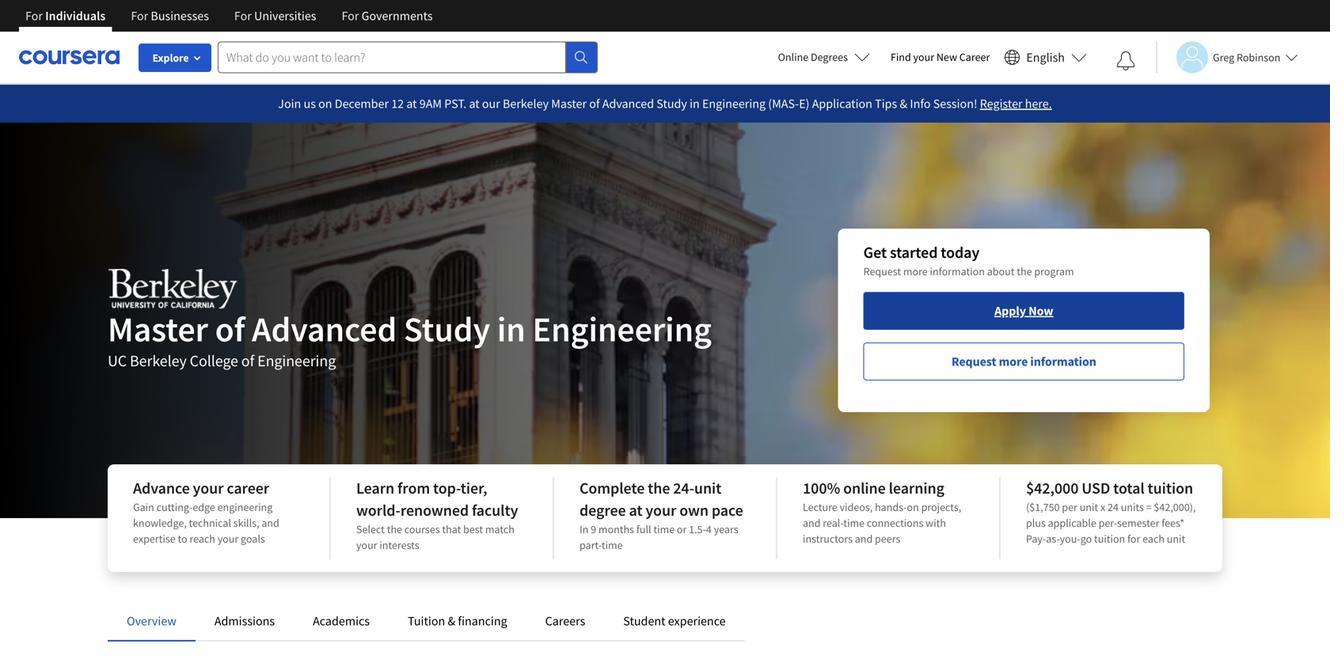 Task type: describe. For each thing, give the bounding box(es) containing it.
total
[[1113, 479, 1145, 498]]

experience
[[668, 614, 726, 629]]

2 horizontal spatial and
[[855, 532, 873, 546]]

careers link
[[545, 614, 585, 629]]

$42,000 usd total tuition ($1,750 per unit  x  24 units = $42,000), plus applicable per-semester fees* pay-as-you-go tuition for each unit
[[1026, 479, 1196, 546]]

with
[[926, 516, 946, 531]]

governments
[[362, 8, 433, 24]]

greg robinson button
[[1156, 42, 1298, 73]]

get
[[864, 243, 887, 262]]

student
[[623, 614, 666, 629]]

0 vertical spatial advanced
[[602, 96, 654, 112]]

1 vertical spatial &
[[448, 614, 455, 629]]

join
[[278, 96, 301, 112]]

in inside master of advanced study in engineering uc berkeley college of engineering
[[497, 307, 526, 351]]

request more information button
[[864, 343, 1185, 381]]

interests
[[380, 538, 419, 553]]

full
[[636, 523, 651, 537]]

on inside the 100% online learning lecture videos, hands-on projects, and real-time connections with instructors and peers
[[907, 500, 919, 515]]

study inside master of advanced study in engineering uc berkeley college of engineering
[[404, 307, 490, 351]]

admissions
[[214, 614, 275, 629]]

businesses
[[151, 8, 209, 24]]

unit inside complete the 24-unit degree at your own pace in 9 months full time or 1.5-4 years part-time
[[694, 479, 722, 498]]

0 horizontal spatial time
[[602, 538, 623, 553]]

tuition & financing
[[408, 614, 507, 629]]

$42,000),
[[1154, 500, 1196, 515]]

4
[[706, 523, 712, 537]]

request more information
[[952, 354, 1097, 370]]

advance
[[133, 479, 190, 498]]

2 horizontal spatial unit
[[1167, 532, 1186, 546]]

request inside the get started today request more information about the program
[[864, 264, 901, 279]]

tips
[[875, 96, 897, 112]]

the inside the get started today request more information about the program
[[1017, 264, 1032, 279]]

for
[[1128, 532, 1141, 546]]

($1,750
[[1026, 500, 1060, 515]]

pst.
[[444, 96, 467, 112]]

cutting-
[[156, 500, 193, 515]]

tuition
[[408, 614, 445, 629]]

here.
[[1025, 96, 1052, 112]]

college
[[190, 351, 238, 371]]

per
[[1062, 500, 1078, 515]]

explore
[[152, 51, 189, 65]]

24-
[[673, 479, 694, 498]]

application
[[812, 96, 873, 112]]

request inside request more information button
[[952, 354, 997, 370]]

100% online learning lecture videos, hands-on projects, and real-time connections with instructors and peers
[[803, 479, 961, 546]]

world-
[[356, 501, 401, 521]]

your down technical
[[218, 532, 239, 546]]

real-
[[823, 516, 844, 531]]

berkeley inside master of advanced study in engineering uc berkeley college of engineering
[[130, 351, 187, 371]]

started
[[890, 243, 938, 262]]

robinson
[[1237, 50, 1281, 65]]

complete the 24-unit degree at your own pace in 9 months full time or 1.5-4 years part-time
[[580, 479, 743, 553]]

that
[[442, 523, 461, 537]]

hands-
[[875, 500, 907, 515]]

=
[[1146, 500, 1152, 515]]

to
[[178, 532, 187, 546]]

student experience link
[[623, 614, 726, 629]]

your inside learn from top-tier, world-renowned faculty select the courses that best match your interests
[[356, 538, 377, 553]]

the inside learn from top-tier, world-renowned faculty select the courses that best match your interests
[[387, 523, 402, 537]]

uc
[[108, 351, 127, 371]]

for for governments
[[342, 8, 359, 24]]

renowned
[[401, 501, 469, 521]]

as-
[[1046, 532, 1060, 546]]

expertise
[[133, 532, 176, 546]]

applicable
[[1048, 516, 1097, 531]]

1.5-
[[689, 523, 706, 537]]

degrees
[[811, 50, 848, 64]]

more inside button
[[999, 354, 1028, 370]]

information inside button
[[1030, 354, 1097, 370]]

from
[[398, 479, 430, 498]]

info
[[910, 96, 931, 112]]

find your new career
[[891, 50, 990, 64]]

own
[[680, 501, 709, 521]]

x
[[1101, 500, 1106, 515]]

edge
[[193, 500, 215, 515]]

program
[[1034, 264, 1074, 279]]

0 vertical spatial &
[[900, 96, 908, 112]]

courses
[[404, 523, 440, 537]]

24
[[1108, 500, 1119, 515]]

gain
[[133, 500, 154, 515]]

0 horizontal spatial tuition
[[1094, 532, 1125, 546]]

at for join
[[406, 96, 417, 112]]

greg
[[1213, 50, 1235, 65]]

faculty
[[472, 501, 518, 521]]

connections
[[867, 516, 924, 531]]

0 horizontal spatial on
[[318, 96, 332, 112]]

skills,
[[233, 516, 259, 531]]

advanced inside master of advanced study in engineering uc berkeley college of engineering
[[252, 307, 397, 351]]

master inside master of advanced study in engineering uc berkeley college of engineering
[[108, 307, 208, 351]]

online
[[843, 479, 886, 498]]

academics
[[313, 614, 370, 629]]

december
[[335, 96, 389, 112]]

career
[[960, 50, 990, 64]]

financing
[[458, 614, 507, 629]]

9
[[591, 523, 596, 537]]

each
[[1143, 532, 1165, 546]]



Task type: locate. For each thing, give the bounding box(es) containing it.
0 horizontal spatial study
[[404, 307, 490, 351]]

1 horizontal spatial in
[[690, 96, 700, 112]]

your inside complete the 24-unit degree at your own pace in 9 months full time or 1.5-4 years part-time
[[646, 501, 676, 521]]

time left or
[[654, 523, 675, 537]]

0 horizontal spatial and
[[262, 516, 279, 531]]

0 horizontal spatial berkeley
[[130, 351, 187, 371]]

1 vertical spatial more
[[999, 354, 1028, 370]]

go
[[1081, 532, 1092, 546]]

tuition
[[1148, 479, 1193, 498], [1094, 532, 1125, 546]]

time inside the 100% online learning lecture videos, hands-on projects, and real-time connections with instructors and peers
[[844, 516, 865, 531]]

for left universities
[[234, 8, 252, 24]]

0 horizontal spatial advanced
[[252, 307, 397, 351]]

projects,
[[921, 500, 961, 515]]

1 vertical spatial information
[[1030, 354, 1097, 370]]

in
[[690, 96, 700, 112], [497, 307, 526, 351]]

1 horizontal spatial at
[[469, 96, 480, 112]]

online degrees
[[778, 50, 848, 64]]

1 horizontal spatial tuition
[[1148, 479, 1193, 498]]

apply now button
[[864, 292, 1185, 330]]

berkeley right 'uc'
[[130, 351, 187, 371]]

1 horizontal spatial unit
[[1080, 500, 1098, 515]]

0 horizontal spatial master
[[108, 307, 208, 351]]

the up interests
[[387, 523, 402, 537]]

learning
[[889, 479, 945, 498]]

e)
[[799, 96, 810, 112]]

0 vertical spatial request
[[864, 264, 901, 279]]

your right find
[[913, 50, 934, 64]]

months
[[599, 523, 634, 537]]

0 horizontal spatial information
[[930, 264, 985, 279]]

time down months
[[602, 538, 623, 553]]

explore button
[[139, 44, 211, 72]]

unit
[[694, 479, 722, 498], [1080, 500, 1098, 515], [1167, 532, 1186, 546]]

tuition & financing link
[[408, 614, 507, 629]]

technical
[[189, 516, 231, 531]]

1 horizontal spatial the
[[648, 479, 670, 498]]

apply now
[[995, 303, 1054, 319]]

tuition up $42,000), on the right
[[1148, 479, 1193, 498]]

&
[[900, 96, 908, 112], [448, 614, 455, 629]]

0 vertical spatial berkeley
[[503, 96, 549, 112]]

more down started
[[903, 264, 928, 279]]

in
[[580, 523, 589, 537]]

semester
[[1117, 516, 1160, 531]]

coursera image
[[19, 45, 120, 70]]

more
[[903, 264, 928, 279], [999, 354, 1028, 370]]

1 horizontal spatial more
[[999, 354, 1028, 370]]

and
[[262, 516, 279, 531], [803, 516, 821, 531], [855, 532, 873, 546]]

1 vertical spatial the
[[648, 479, 670, 498]]

0 vertical spatial study
[[657, 96, 687, 112]]

tier,
[[461, 479, 487, 498]]

match
[[485, 523, 515, 537]]

1 horizontal spatial and
[[803, 516, 821, 531]]

request down get
[[864, 264, 901, 279]]

register here. link
[[980, 96, 1052, 112]]

complete
[[580, 479, 645, 498]]

fees*
[[1162, 516, 1185, 531]]

the
[[1017, 264, 1032, 279], [648, 479, 670, 498], [387, 523, 402, 537]]

1 horizontal spatial on
[[907, 500, 919, 515]]

for governments
[[342, 8, 433, 24]]

part-
[[580, 538, 602, 553]]

0 vertical spatial more
[[903, 264, 928, 279]]

your up full
[[646, 501, 676, 521]]

2 for from the left
[[131, 8, 148, 24]]

for for individuals
[[25, 8, 43, 24]]

and inside 'advance your career gain cutting-edge engineering knowledge, technical skills, and expertise to reach your goals'
[[262, 516, 279, 531]]

and left peers
[[855, 532, 873, 546]]

1 horizontal spatial time
[[654, 523, 675, 537]]

tuition down "per-"
[[1094, 532, 1125, 546]]

& right tuition
[[448, 614, 455, 629]]

engineering
[[702, 96, 766, 112], [533, 307, 712, 351], [257, 351, 336, 371]]

0 vertical spatial unit
[[694, 479, 722, 498]]

1 vertical spatial in
[[497, 307, 526, 351]]

for businesses
[[131, 8, 209, 24]]

and up "goals"
[[262, 516, 279, 531]]

more inside the get started today request more information about the program
[[903, 264, 928, 279]]

you-
[[1060, 532, 1081, 546]]

2 horizontal spatial the
[[1017, 264, 1032, 279]]

get started today request more information about the program
[[864, 243, 1074, 279]]

universities
[[254, 8, 316, 24]]

1 vertical spatial request
[[952, 354, 997, 370]]

4 for from the left
[[342, 8, 359, 24]]

greg robinson
[[1213, 50, 1281, 65]]

0 horizontal spatial at
[[406, 96, 417, 112]]

careers
[[545, 614, 585, 629]]

for for businesses
[[131, 8, 148, 24]]

at right the 12
[[406, 96, 417, 112]]

english button
[[998, 32, 1094, 83]]

0 vertical spatial master
[[551, 96, 587, 112]]

online
[[778, 50, 809, 64]]

request down apply
[[952, 354, 997, 370]]

english
[[1026, 49, 1065, 65]]

individuals
[[45, 8, 106, 24]]

our
[[482, 96, 500, 112]]

unit up own
[[694, 479, 722, 498]]

uc berkeley college of engineering logo image
[[108, 269, 238, 309]]

overview
[[127, 614, 176, 629]]

find
[[891, 50, 911, 64]]

1 vertical spatial master
[[108, 307, 208, 351]]

and down lecture
[[803, 516, 821, 531]]

1 horizontal spatial information
[[1030, 354, 1097, 370]]

units
[[1121, 500, 1144, 515]]

0 vertical spatial in
[[690, 96, 700, 112]]

0 vertical spatial information
[[930, 264, 985, 279]]

goals
[[241, 532, 265, 546]]

(mas-
[[768, 96, 799, 112]]

12
[[391, 96, 404, 112]]

about
[[987, 264, 1015, 279]]

the left 24-
[[648, 479, 670, 498]]

!
[[974, 96, 978, 112]]

find your new career link
[[883, 48, 998, 67]]

your up edge
[[193, 479, 224, 498]]

1 vertical spatial tuition
[[1094, 532, 1125, 546]]

at up full
[[629, 501, 643, 521]]

per-
[[1099, 516, 1117, 531]]

0 vertical spatial the
[[1017, 264, 1032, 279]]

career
[[227, 479, 269, 498]]

new
[[937, 50, 957, 64]]

3 for from the left
[[234, 8, 252, 24]]

select
[[356, 523, 385, 537]]

the inside complete the 24-unit degree at your own pace in 9 months full time or 1.5-4 years part-time
[[648, 479, 670, 498]]

for
[[25, 8, 43, 24], [131, 8, 148, 24], [234, 8, 252, 24], [342, 8, 359, 24]]

berkeley right 'our'
[[503, 96, 549, 112]]

reach
[[190, 532, 215, 546]]

0 horizontal spatial request
[[864, 264, 901, 279]]

1 horizontal spatial advanced
[[602, 96, 654, 112]]

your down select on the left
[[356, 538, 377, 553]]

for individuals
[[25, 8, 106, 24]]

1 horizontal spatial request
[[952, 354, 997, 370]]

pay-
[[1026, 532, 1046, 546]]

2 horizontal spatial time
[[844, 516, 865, 531]]

show notifications image
[[1116, 51, 1135, 70]]

on down learning
[[907, 500, 919, 515]]

2 vertical spatial the
[[387, 523, 402, 537]]

top-
[[433, 479, 461, 498]]

information down today
[[930, 264, 985, 279]]

1 horizontal spatial study
[[657, 96, 687, 112]]

9am
[[419, 96, 442, 112]]

unit left x
[[1080, 500, 1098, 515]]

now
[[1029, 303, 1054, 319]]

instructors
[[803, 532, 853, 546]]

0 horizontal spatial more
[[903, 264, 928, 279]]

on right us
[[318, 96, 332, 112]]

100%
[[803, 479, 840, 498]]

1 horizontal spatial &
[[900, 96, 908, 112]]

banner navigation
[[13, 0, 446, 32]]

& left the info
[[900, 96, 908, 112]]

degree
[[580, 501, 626, 521]]

for for universities
[[234, 8, 252, 24]]

for left individuals
[[25, 8, 43, 24]]

engineering
[[217, 500, 273, 515]]

best
[[463, 523, 483, 537]]

1 vertical spatial unit
[[1080, 500, 1098, 515]]

student experience
[[623, 614, 726, 629]]

today
[[941, 243, 980, 262]]

1 horizontal spatial master
[[551, 96, 587, 112]]

overview link
[[127, 614, 176, 629]]

0 horizontal spatial &
[[448, 614, 455, 629]]

the right about
[[1017, 264, 1032, 279]]

learn from top-tier, world-renowned faculty select the courses that best match your interests
[[356, 479, 518, 553]]

information inside the get started today request more information about the program
[[930, 264, 985, 279]]

for left governments
[[342, 8, 359, 24]]

plus
[[1026, 516, 1046, 531]]

1 for from the left
[[25, 8, 43, 24]]

2 vertical spatial unit
[[1167, 532, 1186, 546]]

at left 'our'
[[469, 96, 480, 112]]

time down the videos, at right
[[844, 516, 865, 531]]

at inside complete the 24-unit degree at your own pace in 9 months full time or 1.5-4 years part-time
[[629, 501, 643, 521]]

information
[[930, 264, 985, 279], [1030, 354, 1097, 370]]

2 horizontal spatial at
[[629, 501, 643, 521]]

1 vertical spatial study
[[404, 307, 490, 351]]

1 vertical spatial berkeley
[[130, 351, 187, 371]]

None search field
[[218, 42, 598, 73]]

years
[[714, 523, 738, 537]]

0 vertical spatial on
[[318, 96, 332, 112]]

1 vertical spatial on
[[907, 500, 919, 515]]

at for complete
[[629, 501, 643, 521]]

unit down fees* at the bottom of page
[[1167, 532, 1186, 546]]

0 vertical spatial tuition
[[1148, 479, 1193, 498]]

more down apply
[[999, 354, 1028, 370]]

1 horizontal spatial berkeley
[[503, 96, 549, 112]]

What do you want to learn? text field
[[218, 42, 566, 73]]

of
[[589, 96, 600, 112], [215, 307, 245, 351], [241, 351, 254, 371]]

0 horizontal spatial unit
[[694, 479, 722, 498]]

for left businesses
[[131, 8, 148, 24]]

request
[[864, 264, 901, 279], [952, 354, 997, 370]]

knowledge,
[[133, 516, 187, 531]]

for universities
[[234, 8, 316, 24]]

information down now
[[1030, 354, 1097, 370]]

0 horizontal spatial the
[[387, 523, 402, 537]]

online degrees button
[[765, 40, 883, 74]]

0 horizontal spatial in
[[497, 307, 526, 351]]

1 vertical spatial advanced
[[252, 307, 397, 351]]



Task type: vqa. For each thing, say whether or not it's contained in the screenshot.


